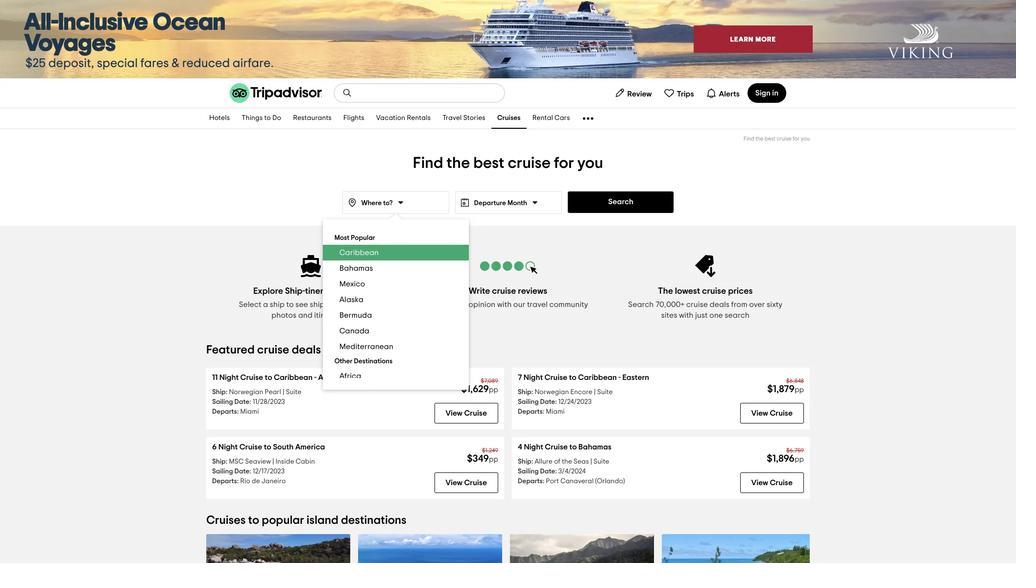 Task type: locate. For each thing, give the bounding box(es) containing it.
view for $349
[[446, 479, 463, 487]]

norwegian inside ship : norwegian encore | suite sailing date: 12/24/2023 departs: miami
[[535, 389, 569, 396]]

norwegian up 11/28/2023
[[229, 389, 263, 396]]

date: up port
[[540, 468, 557, 475]]

advertisement region
[[0, 0, 1016, 78]]

vacation rentals
[[376, 115, 431, 122]]

where
[[361, 200, 382, 207]]

canaveral
[[560, 478, 594, 485]]

pp inside $6,848 $1,879 pp
[[795, 387, 804, 394]]

departure month
[[474, 200, 527, 207]]

trips link
[[660, 83, 698, 103]]

to left do
[[264, 115, 271, 122]]

| for $1,879
[[594, 389, 596, 396]]

1 vertical spatial search
[[628, 301, 654, 309]]

deals inside the lowest cruise prices search 70,000+ cruise deals from over sixty sites with just one search
[[710, 301, 730, 309]]

0 horizontal spatial miami
[[240, 409, 259, 415]]

1 horizontal spatial deals
[[710, 301, 730, 309]]

pp inside $1,249 $349 pp
[[489, 456, 498, 463]]

canada
[[339, 327, 369, 335]]

night right 11
[[219, 374, 239, 382]]

suite for $1,629
[[286, 389, 302, 396]]

ship inside ship : norwegian pearl | suite sailing date: 11/28/2023 departs: miami
[[212, 389, 226, 396]]

write
[[469, 287, 490, 296]]

0 horizontal spatial -
[[314, 374, 317, 382]]

sign
[[755, 89, 771, 97]]

bahamas up seas
[[579, 443, 612, 451]]

suite
[[286, 389, 302, 396], [597, 389, 613, 396], [594, 459, 609, 465]]

pp for $349
[[489, 456, 498, 463]]

best down sign in link
[[765, 136, 776, 142]]

bahamas
[[339, 265, 373, 272], [579, 443, 612, 451]]

cruise down $1,629
[[464, 410, 487, 417]]

1 horizontal spatial ship
[[310, 301, 325, 309]]

ship down 11
[[212, 389, 226, 396]]

1 vertical spatial bahamas
[[579, 443, 612, 451]]

explore ship‑tinerary™ pages select a ship to see ship details, reviews, photos and itineraries
[[239, 287, 383, 319]]

0 horizontal spatial cruises
[[206, 515, 246, 527]]

night right 6 at the bottom
[[218, 443, 238, 451]]

: inside 'ship : allure of the seas | suite sailing date: 3/4/2024 departs: port canaveral (orlando)'
[[531, 459, 533, 465]]

night right "7"
[[524, 374, 543, 382]]

- for $1,629
[[314, 374, 317, 382]]

photos
[[271, 312, 296, 319]]

view for $1,879
[[751, 410, 768, 417]]

cruises link
[[491, 108, 527, 129]]

1 vertical spatial for
[[554, 155, 574, 171]]

0 vertical spatial bahamas
[[339, 265, 373, 272]]

pp down "$1,249" on the left bottom of page
[[489, 456, 498, 463]]

pp down '$6,759'
[[795, 456, 804, 463]]

cruises down rio
[[206, 515, 246, 527]]

sailing down "7"
[[518, 399, 539, 406]]

pp down $6,848
[[795, 387, 804, 394]]

to up encore at the bottom right
[[569, 374, 576, 382]]

2 vertical spatial the
[[562, 459, 572, 465]]

11 night cruise to caribbean - all
[[212, 374, 327, 382]]

pp inside $7,089 $1,629 pp
[[489, 387, 498, 394]]

: for $1,879
[[531, 389, 533, 396]]

| inside ship : msc seaview | inside cabin sailing date: 12/17/2023 departs: rio de janeiro
[[272, 459, 274, 465]]

view cruise down $1,896
[[751, 479, 793, 487]]

ship right a
[[270, 301, 285, 309]]

1 vertical spatial best
[[473, 155, 504, 171]]

find the best cruise for you
[[744, 136, 810, 142], [413, 155, 603, 171]]

the down 'sign'
[[755, 136, 764, 142]]

date: up rio
[[234, 468, 251, 475]]

ship down "7"
[[518, 389, 531, 396]]

departs: down 11
[[212, 409, 239, 415]]

$1,896
[[767, 454, 795, 464]]

find the best cruise for you down in
[[744, 136, 810, 142]]

cruises
[[497, 115, 521, 122], [206, 515, 246, 527]]

view cruise down $349
[[446, 479, 487, 487]]

0 horizontal spatial ship
[[270, 301, 285, 309]]

reviews
[[518, 287, 547, 296]]

the right of
[[562, 459, 572, 465]]

sailing down 11
[[212, 399, 233, 406]]

with left just
[[679, 312, 693, 319]]

other
[[334, 358, 353, 365]]

miami inside ship : norwegian encore | suite sailing date: 12/24/2023 departs: miami
[[546, 409, 565, 415]]

1 vertical spatial with
[[679, 312, 693, 319]]

norwegian inside ship : norwegian pearl | suite sailing date: 11/28/2023 departs: miami
[[229, 389, 263, 396]]

night right 4
[[524, 443, 543, 451]]

| inside 'ship : allure of the seas | suite sailing date: 3/4/2024 departs: port canaveral (orlando)'
[[590, 459, 592, 465]]

mediterranean
[[339, 343, 393, 351]]

featured cruise deals
[[206, 344, 321, 356]]

caribbean up encore at the bottom right
[[578, 374, 617, 382]]

0 horizontal spatial you
[[577, 155, 603, 171]]

to
[[264, 115, 271, 122], [286, 301, 294, 309], [265, 374, 272, 382], [569, 374, 576, 382], [264, 443, 271, 451], [569, 443, 577, 451], [248, 515, 259, 527]]

cruise up month
[[508, 155, 551, 171]]

: for $1,629
[[226, 389, 227, 396]]

3/4/2024
[[558, 468, 586, 475]]

| for $349
[[272, 459, 274, 465]]

| right pearl
[[283, 389, 284, 396]]

travel stories link
[[437, 108, 491, 129]]

reviews,
[[354, 301, 383, 309]]

12/24/2023
[[558, 399, 592, 406]]

suite right encore at the bottom right
[[597, 389, 613, 396]]

date: inside 'ship : allure of the seas | suite sailing date: 3/4/2024 departs: port canaveral (orlando)'
[[540, 468, 557, 475]]

one
[[709, 312, 723, 319]]

1 horizontal spatial find the best cruise for you
[[744, 136, 810, 142]]

to?
[[383, 200, 393, 207]]

island
[[307, 515, 338, 527]]

to inside "things to do" link
[[264, 115, 271, 122]]

2 horizontal spatial the
[[755, 136, 764, 142]]

the down the travel stories link
[[447, 155, 470, 171]]

0 horizontal spatial for
[[554, 155, 574, 171]]

ship down 4
[[518, 459, 531, 465]]

0 horizontal spatial bahamas
[[339, 265, 373, 272]]

with
[[497, 301, 512, 309], [679, 312, 693, 319]]

tripadvisor image
[[230, 83, 322, 103]]

| right seas
[[590, 459, 592, 465]]

cruise up of
[[545, 443, 568, 451]]

bahamas up mexico
[[339, 265, 373, 272]]

sign in
[[755, 89, 779, 97]]

review
[[627, 90, 652, 98]]

pp inside the $6,759 $1,896 pp
[[795, 456, 804, 463]]

0 vertical spatial cruises
[[497, 115, 521, 122]]

norwegian up 12/24/2023
[[535, 389, 569, 396]]

view
[[446, 410, 463, 417], [751, 410, 768, 417], [446, 479, 463, 487], [751, 479, 768, 487]]

for
[[793, 136, 800, 142], [554, 155, 574, 171]]

departs: left rio
[[212, 478, 239, 485]]

vacation rentals link
[[370, 108, 437, 129]]

view cruise
[[446, 410, 487, 417], [751, 410, 793, 417], [446, 479, 487, 487], [751, 479, 793, 487]]

sailing down "allure"
[[518, 468, 539, 475]]

to inside explore ship‑tinerary™ pages select a ship to see ship details, reviews, photos and itineraries
[[286, 301, 294, 309]]

2 norwegian from the left
[[535, 389, 569, 396]]

0 horizontal spatial norwegian
[[229, 389, 263, 396]]

sailing inside ship : norwegian encore | suite sailing date: 12/24/2023 departs: miami
[[518, 399, 539, 406]]

departs:
[[212, 409, 239, 415], [518, 409, 544, 415], [212, 478, 239, 485], [518, 478, 544, 485]]

ship inside ship : msc seaview | inside cabin sailing date: 12/17/2023 departs: rio de janeiro
[[212, 459, 226, 465]]

0 horizontal spatial find the best cruise for you
[[413, 155, 603, 171]]

restaurants
[[293, 115, 332, 122]]

search
[[608, 198, 634, 206], [628, 301, 654, 309]]

of
[[554, 459, 560, 465]]

:
[[226, 389, 227, 396], [531, 389, 533, 396], [226, 459, 227, 465], [531, 459, 533, 465]]

ship for $349
[[212, 459, 226, 465]]

| right encore at the bottom right
[[594, 389, 596, 396]]

norwegian for $1,879
[[535, 389, 569, 396]]

1 horizontal spatial find
[[744, 136, 754, 142]]

None search field
[[335, 84, 504, 102]]

1 horizontal spatial with
[[679, 312, 693, 319]]

view cruise down $1,629
[[446, 410, 487, 417]]

2 miami from the left
[[546, 409, 565, 415]]

miami down 12/24/2023
[[546, 409, 565, 415]]

|
[[283, 389, 284, 396], [594, 389, 596, 396], [272, 459, 274, 465], [590, 459, 592, 465]]

view cruise down $1,879
[[751, 410, 793, 417]]

departs: left port
[[518, 478, 544, 485]]

view cruise for $1,629
[[446, 410, 487, 417]]

1 horizontal spatial -
[[619, 374, 621, 382]]

ship : allure of the seas | suite sailing date: 3/4/2024 departs: port canaveral (orlando)
[[518, 459, 625, 485]]

night for $1,896
[[524, 443, 543, 451]]

date: left 11/28/2023
[[234, 399, 251, 406]]

departure
[[474, 200, 506, 207]]

1 vertical spatial deals
[[292, 344, 321, 356]]

1 - from the left
[[314, 374, 317, 382]]

deals up all
[[292, 344, 321, 356]]

to up pearl
[[265, 374, 272, 382]]

suite inside ship : norwegian encore | suite sailing date: 12/24/2023 departs: miami
[[597, 389, 613, 396]]

0 horizontal spatial with
[[497, 301, 512, 309]]

departs: down "7"
[[518, 409, 544, 415]]

destinations
[[354, 358, 393, 365]]

inside
[[276, 459, 294, 465]]

suite right pearl
[[286, 389, 302, 396]]

- left all
[[314, 374, 317, 382]]

featured
[[206, 344, 255, 356]]

ship inside 'ship : allure of the seas | suite sailing date: 3/4/2024 departs: port canaveral (orlando)'
[[518, 459, 531, 465]]

just
[[695, 312, 708, 319]]

ship down 6 at the bottom
[[212, 459, 226, 465]]

suite inside ship : norwegian pearl | suite sailing date: 11/28/2023 departs: miami
[[286, 389, 302, 396]]

suite for $1,879
[[597, 389, 613, 396]]

1 horizontal spatial the
[[562, 459, 572, 465]]

alerts link
[[702, 83, 744, 103]]

sailing
[[212, 399, 233, 406], [518, 399, 539, 406], [212, 468, 233, 475], [518, 468, 539, 475]]

caribbean up pearl
[[274, 374, 313, 382]]

: for $349
[[226, 459, 227, 465]]

ship down ship‑tinerary™
[[310, 301, 325, 309]]

| up the 12/17/2023
[[272, 459, 274, 465]]

cruise
[[240, 374, 263, 382], [545, 374, 567, 382], [464, 410, 487, 417], [770, 410, 793, 417], [239, 443, 262, 451], [545, 443, 568, 451], [464, 479, 487, 487], [770, 479, 793, 487]]

where to?
[[361, 200, 393, 207]]

1 horizontal spatial best
[[765, 136, 776, 142]]

: inside ship : msc seaview | inside cabin sailing date: 12/17/2023 departs: rio de janeiro
[[226, 459, 227, 465]]

- left the eastern
[[619, 374, 621, 382]]

sailing down msc at the left of the page
[[212, 468, 233, 475]]

1 horizontal spatial bahamas
[[579, 443, 612, 451]]

2 - from the left
[[619, 374, 621, 382]]

1 norwegian from the left
[[229, 389, 263, 396]]

cruises for cruises to popular island destinations
[[206, 515, 246, 527]]

cruise inside write cruise reviews share your opinion with our travel community
[[492, 287, 516, 296]]

night
[[219, 374, 239, 382], [524, 374, 543, 382], [218, 443, 238, 451], [524, 443, 543, 451]]

: inside ship : norwegian pearl | suite sailing date: 11/28/2023 departs: miami
[[226, 389, 227, 396]]

suite right seas
[[594, 459, 609, 465]]

0 horizontal spatial caribbean
[[274, 374, 313, 382]]

(orlando)
[[595, 478, 625, 485]]

and
[[298, 312, 312, 319]]

1 vertical spatial the
[[447, 155, 470, 171]]

you
[[801, 136, 810, 142], [577, 155, 603, 171]]

the
[[755, 136, 764, 142], [447, 155, 470, 171], [562, 459, 572, 465]]

0 vertical spatial find
[[744, 136, 754, 142]]

pages
[[343, 287, 368, 296]]

pp down $7,089
[[489, 387, 498, 394]]

bermuda
[[339, 312, 372, 319]]

view for $1,896
[[751, 479, 768, 487]]

find the best cruise for you up departure month
[[413, 155, 603, 171]]

1 horizontal spatial caribbean
[[339, 249, 379, 257]]

miami down 11/28/2023
[[240, 409, 259, 415]]

cruise up just
[[686, 301, 708, 309]]

miami inside ship : norwegian pearl | suite sailing date: 11/28/2023 departs: miami
[[240, 409, 259, 415]]

deals up the one
[[710, 301, 730, 309]]

| inside ship : norwegian pearl | suite sailing date: 11/28/2023 departs: miami
[[283, 389, 284, 396]]

ship inside ship : norwegian encore | suite sailing date: 12/24/2023 departs: miami
[[518, 389, 531, 396]]

caribbean
[[339, 249, 379, 257], [274, 374, 313, 382], [578, 374, 617, 382]]

1 miami from the left
[[240, 409, 259, 415]]

1 horizontal spatial norwegian
[[535, 389, 569, 396]]

all
[[318, 374, 327, 382]]

caribbean down popular
[[339, 249, 379, 257]]

$1,249
[[482, 448, 498, 454]]

ship : norwegian encore | suite sailing date: 12/24/2023 departs: miami
[[518, 389, 613, 415]]

1 horizontal spatial cruises
[[497, 115, 521, 122]]

1 horizontal spatial for
[[793, 136, 800, 142]]

select
[[239, 301, 261, 309]]

restaurants link
[[287, 108, 337, 129]]

0 vertical spatial for
[[793, 136, 800, 142]]

pearl
[[265, 389, 281, 396]]

to left popular
[[248, 515, 259, 527]]

travel
[[527, 301, 548, 309]]

cruise up 'our'
[[492, 287, 516, 296]]

sailing inside ship : msc seaview | inside cabin sailing date: 12/17/2023 departs: rio de janeiro
[[212, 468, 233, 475]]

seaview
[[245, 459, 271, 465]]

: inside ship : norwegian encore | suite sailing date: 12/24/2023 departs: miami
[[531, 389, 533, 396]]

ship : norwegian pearl | suite sailing date: 11/28/2023 departs: miami
[[212, 389, 302, 415]]

1 horizontal spatial miami
[[546, 409, 565, 415]]

1 horizontal spatial you
[[801, 136, 810, 142]]

best up "departure"
[[473, 155, 504, 171]]

0 vertical spatial deals
[[710, 301, 730, 309]]

ship for $1,879
[[518, 389, 531, 396]]

cruise up 11 night cruise to caribbean - all
[[257, 344, 289, 356]]

alaska
[[339, 296, 363, 304]]

cruises left "rental"
[[497, 115, 521, 122]]

rental cars link
[[527, 108, 576, 129]]

msc
[[229, 459, 244, 465]]

0 vertical spatial with
[[497, 301, 512, 309]]

to left see on the bottom of page
[[286, 301, 294, 309]]

mexico
[[339, 280, 365, 288]]

| inside ship : norwegian encore | suite sailing date: 12/24/2023 departs: miami
[[594, 389, 596, 396]]

70,000+
[[656, 301, 685, 309]]

view cruise for $1,879
[[751, 410, 793, 417]]

1 ship from the left
[[270, 301, 285, 309]]

1 vertical spatial you
[[577, 155, 603, 171]]

date: left 12/24/2023
[[540, 399, 557, 406]]

miami
[[240, 409, 259, 415], [546, 409, 565, 415]]

pp for $1,879
[[795, 387, 804, 394]]

deals
[[710, 301, 730, 309], [292, 344, 321, 356]]

1 vertical spatial cruises
[[206, 515, 246, 527]]

2 ship from the left
[[310, 301, 325, 309]]

0 vertical spatial you
[[801, 136, 810, 142]]

with left 'our'
[[497, 301, 512, 309]]

sites
[[661, 312, 677, 319]]

1 vertical spatial find
[[413, 155, 443, 171]]

vacation
[[376, 115, 405, 122]]

2 horizontal spatial caribbean
[[578, 374, 617, 382]]

view cruise for $349
[[446, 479, 487, 487]]



Task type: describe. For each thing, give the bounding box(es) containing it.
0 horizontal spatial find
[[413, 155, 443, 171]]

4
[[518, 443, 522, 451]]

africa
[[339, 372, 361, 380]]

12/17/2023
[[253, 468, 285, 475]]

6
[[212, 443, 217, 451]]

explore
[[253, 287, 283, 296]]

rental
[[532, 115, 553, 122]]

share
[[428, 301, 449, 309]]

in
[[772, 89, 779, 97]]

sign in link
[[748, 83, 786, 103]]

sixty
[[767, 301, 783, 309]]

with inside write cruise reviews share your opinion with our travel community
[[497, 301, 512, 309]]

norwegian for $1,629
[[229, 389, 263, 396]]

stories
[[463, 115, 485, 122]]

departs: inside ship : norwegian encore | suite sailing date: 12/24/2023 departs: miami
[[518, 409, 544, 415]]

to left south
[[264, 443, 271, 451]]

rio
[[240, 478, 250, 485]]

from
[[731, 301, 748, 309]]

ship‑tinerary™
[[285, 287, 341, 296]]

date: inside ship : norwegian encore | suite sailing date: 12/24/2023 departs: miami
[[540, 399, 557, 406]]

departs: inside 'ship : allure of the seas | suite sailing date: 3/4/2024 departs: port canaveral (orlando)'
[[518, 478, 544, 485]]

allure
[[535, 459, 553, 465]]

cruise up ship : norwegian pearl | suite sailing date: 11/28/2023 departs: miami
[[240, 374, 263, 382]]

caribbean for $1,629
[[274, 374, 313, 382]]

ship : msc seaview | inside cabin sailing date: 12/17/2023 departs: rio de janeiro
[[212, 459, 315, 485]]

caribbean for $1,879
[[578, 374, 617, 382]]

miami for $1,879
[[546, 409, 565, 415]]

cruise up ship : norwegian encore | suite sailing date: 12/24/2023 departs: miami
[[545, 374, 567, 382]]

$349
[[467, 454, 489, 464]]

eastern
[[623, 374, 649, 382]]

11
[[212, 374, 218, 382]]

7 night cruise to caribbean - eastern
[[518, 374, 649, 382]]

date: inside ship : norwegian pearl | suite sailing date: 11/28/2023 departs: miami
[[234, 399, 251, 406]]

0 vertical spatial best
[[765, 136, 776, 142]]

your
[[451, 301, 467, 309]]

night for $349
[[218, 443, 238, 451]]

sailing inside ship : norwegian pearl | suite sailing date: 11/28/2023 departs: miami
[[212, 399, 233, 406]]

cars
[[555, 115, 570, 122]]

cruise down $349
[[464, 479, 487, 487]]

things to do
[[242, 115, 281, 122]]

america
[[295, 443, 325, 451]]

ship for $1,629
[[212, 389, 226, 396]]

- for $1,879
[[619, 374, 621, 382]]

to up seas
[[569, 443, 577, 451]]

0 horizontal spatial best
[[473, 155, 504, 171]]

over
[[749, 301, 765, 309]]

most popular
[[334, 235, 375, 242]]

$1,249 $349 pp
[[467, 448, 498, 464]]

suite inside 'ship : allure of the seas | suite sailing date: 3/4/2024 departs: port canaveral (orlando)'
[[594, 459, 609, 465]]

review link
[[610, 83, 656, 103]]

travel stories
[[443, 115, 485, 122]]

trips
[[677, 90, 694, 98]]

cruise down in
[[777, 136, 792, 142]]

pp for $1,629
[[489, 387, 498, 394]]

prices
[[728, 287, 753, 296]]

1 vertical spatial find the best cruise for you
[[413, 155, 603, 171]]

$1,879
[[767, 385, 795, 394]]

0 vertical spatial search
[[608, 198, 634, 206]]

7
[[518, 374, 522, 382]]

cabin
[[296, 459, 315, 465]]

itineraries
[[314, 312, 350, 319]]

month
[[508, 200, 527, 207]]

details,
[[326, 301, 353, 309]]

pp for $1,896
[[795, 456, 804, 463]]

11/28/2023
[[253, 399, 285, 406]]

view cruise for $1,896
[[751, 479, 793, 487]]

$6,759 $1,896 pp
[[767, 448, 804, 464]]

cruise up seaview
[[239, 443, 262, 451]]

6 night cruise to south america
[[212, 443, 325, 451]]

departs: inside ship : norwegian pearl | suite sailing date: 11/28/2023 departs: miami
[[212, 409, 239, 415]]

with inside the lowest cruise prices search 70,000+ cruise deals from over sixty sites with just one search
[[679, 312, 693, 319]]

do
[[272, 115, 281, 122]]

opinion
[[469, 301, 495, 309]]

$7,089 $1,629 pp
[[461, 378, 498, 394]]

departs: inside ship : msc seaview | inside cabin sailing date: 12/17/2023 departs: rio de janeiro
[[212, 478, 239, 485]]

date: inside ship : msc seaview | inside cabin sailing date: 12/17/2023 departs: rio de janeiro
[[234, 468, 251, 475]]

cruises to popular island destinations
[[206, 515, 407, 527]]

cruise down $1,879
[[770, 410, 793, 417]]

search image
[[342, 88, 352, 98]]

community
[[549, 301, 588, 309]]

the lowest cruise prices search 70,000+ cruise deals from over sixty sites with just one search
[[628, 287, 783, 319]]

the inside 'ship : allure of the seas | suite sailing date: 3/4/2024 departs: port canaveral (orlando)'
[[562, 459, 572, 465]]

hotels
[[209, 115, 230, 122]]

south
[[273, 443, 294, 451]]

cruise down $1,896
[[770, 479, 793, 487]]

0 vertical spatial find the best cruise for you
[[744, 136, 810, 142]]

$1,629
[[461, 385, 489, 394]]

miami for $1,629
[[240, 409, 259, 415]]

rentals
[[407, 115, 431, 122]]

0 vertical spatial the
[[755, 136, 764, 142]]

other destinations
[[334, 358, 393, 365]]

0 horizontal spatial deals
[[292, 344, 321, 356]]

port
[[546, 478, 559, 485]]

| for $1,629
[[283, 389, 284, 396]]

$6,848
[[786, 378, 804, 384]]

view for $1,629
[[446, 410, 463, 417]]

a
[[263, 301, 268, 309]]

sailing inside 'ship : allure of the seas | suite sailing date: 3/4/2024 departs: port canaveral (orlando)'
[[518, 468, 539, 475]]

write cruise reviews share your opinion with our travel community
[[428, 287, 588, 309]]

$7,089
[[481, 378, 498, 384]]

hotels link
[[203, 108, 236, 129]]

cruises for cruises
[[497, 115, 521, 122]]

$6,759
[[786, 448, 804, 454]]

: for $1,896
[[531, 459, 533, 465]]

our
[[513, 301, 525, 309]]

flights link
[[337, 108, 370, 129]]

night for $1,629
[[219, 374, 239, 382]]

encore
[[570, 389, 593, 396]]

search inside the lowest cruise prices search 70,000+ cruise deals from over sixty sites with just one search
[[628, 301, 654, 309]]

most
[[334, 235, 349, 242]]

4 night cruise to bahamas
[[518, 443, 612, 451]]

seas
[[574, 459, 589, 465]]

0 horizontal spatial the
[[447, 155, 470, 171]]

flights
[[343, 115, 364, 122]]

night for $1,879
[[524, 374, 543, 382]]

cruise up the one
[[702, 287, 726, 296]]

alerts
[[719, 90, 740, 98]]

ship for $1,896
[[518, 459, 531, 465]]

things
[[242, 115, 263, 122]]



Task type: vqa. For each thing, say whether or not it's contained in the screenshot.
pp for $1,896
yes



